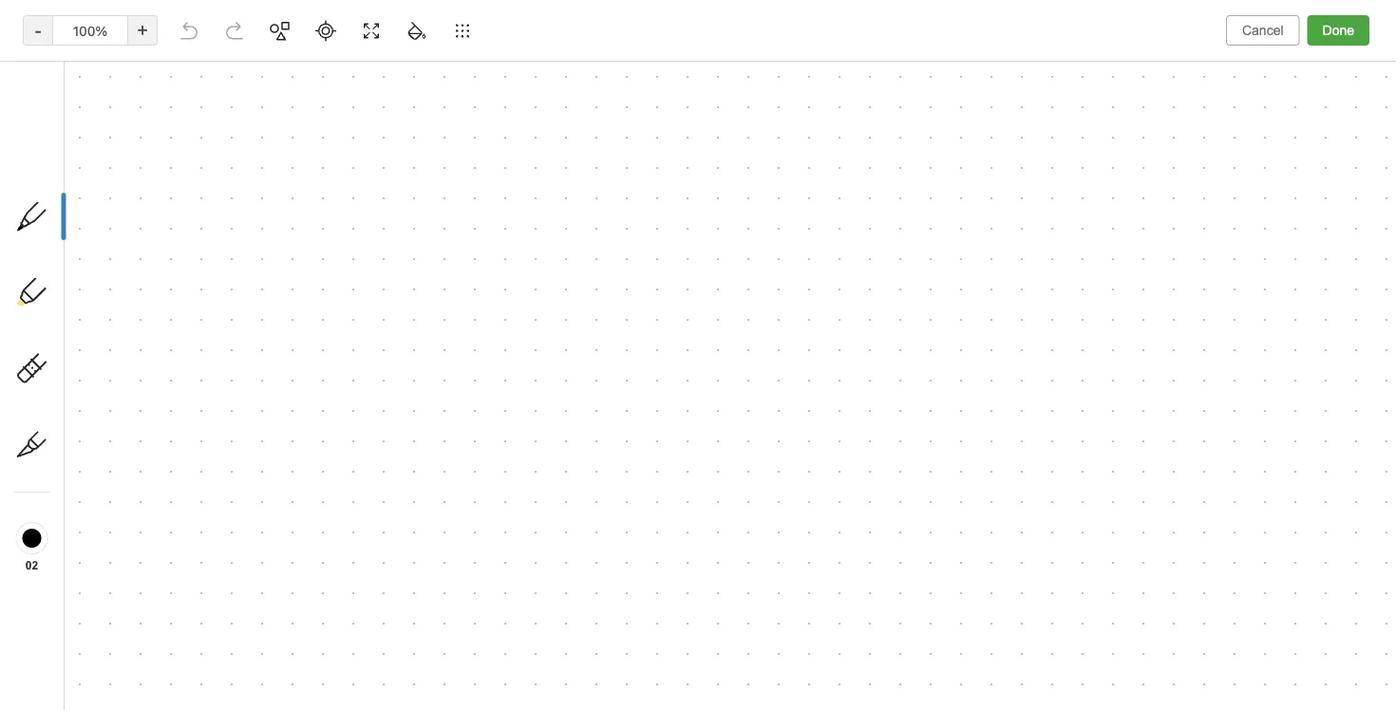 Task type: locate. For each thing, give the bounding box(es) containing it.
0 horizontal spatial notes
[[42, 217, 78, 233]]

0 vertical spatial notes
[[269, 57, 321, 79]]

all
[[1278, 685, 1292, 699]]

shortcuts button
[[0, 180, 227, 210]]

ago
[[315, 321, 335, 334]]

note window element
[[0, 0, 1397, 711]]

shortcuts
[[43, 187, 102, 203]]

add tag image
[[634, 680, 657, 703]]

you
[[1246, 53, 1266, 68]]

changes
[[1296, 685, 1344, 699]]

me
[[118, 350, 137, 366]]

notes
[[269, 57, 321, 79], [42, 217, 78, 233]]

None search field
[[25, 55, 203, 89]]

tags
[[43, 320, 72, 336]]

22 minutes ago
[[253, 321, 335, 334]]

notes up notes
[[269, 57, 321, 79]]

notes for notes (
[[42, 217, 78, 233]]

tasks
[[42, 248, 76, 263]]

shared with me
[[42, 350, 137, 366]]

new button
[[11, 100, 217, 134]]

first notebook button
[[648, 48, 763, 74]]

expand note image
[[603, 49, 626, 72]]

with
[[89, 350, 115, 366]]

notes (
[[42, 217, 88, 233]]

share
[[1298, 53, 1335, 68]]

1 horizontal spatial notes
[[269, 57, 321, 79]]

shared with me link
[[0, 343, 227, 373]]

minutes
[[270, 321, 312, 334]]

1 vertical spatial notes
[[42, 217, 78, 233]]

tree
[[0, 149, 228, 606]]

notes
[[262, 97, 297, 113]]

trash link
[[0, 385, 227, 415]]

notes left (
[[42, 217, 78, 233]]

tags button
[[0, 313, 227, 343]]

only
[[1216, 53, 1242, 68]]

notes inside "note list" element
[[269, 57, 321, 79]]



Task type: describe. For each thing, give the bounding box(es) containing it.
sugar
[[315, 281, 351, 296]]

tree containing home
[[0, 149, 228, 606]]

notes for notes
[[269, 57, 321, 79]]

trash
[[42, 392, 76, 408]]

home link
[[0, 149, 228, 180]]

grocery
[[253, 261, 303, 276]]

new
[[42, 109, 69, 124]]

share button
[[1282, 46, 1351, 76]]

grocery list milk eggs sugar cheese
[[253, 261, 401, 296]]

2 notes
[[251, 97, 297, 113]]

notebook
[[700, 53, 757, 68]]

home
[[42, 156, 78, 172]]

saved
[[1348, 685, 1382, 699]]

shared
[[42, 350, 85, 366]]

eggs
[[281, 281, 312, 296]]

22
[[253, 321, 267, 334]]

expand notebooks image
[[5, 290, 20, 305]]

first notebook
[[672, 53, 757, 68]]

Note Editor text field
[[0, 0, 1397, 711]]

first
[[672, 53, 697, 68]]

milk
[[253, 281, 278, 296]]

2
[[251, 97, 259, 113]]

(
[[83, 218, 88, 232]]

only you
[[1216, 53, 1266, 68]]

cheese
[[355, 281, 401, 296]]

notebooks
[[43, 289, 109, 305]]

Search text field
[[25, 55, 203, 89]]

settings image
[[194, 15, 217, 38]]

tasks button
[[0, 240, 227, 271]]

add a reminder image
[[601, 680, 624, 703]]

all changes saved
[[1278, 685, 1382, 699]]

notebooks link
[[0, 282, 227, 313]]

note list element
[[228, 38, 590, 711]]

list
[[307, 261, 329, 276]]



Task type: vqa. For each thing, say whether or not it's contained in the screenshot.
GROCERY LIST MILK EGGS SUGAR CHEESE
yes



